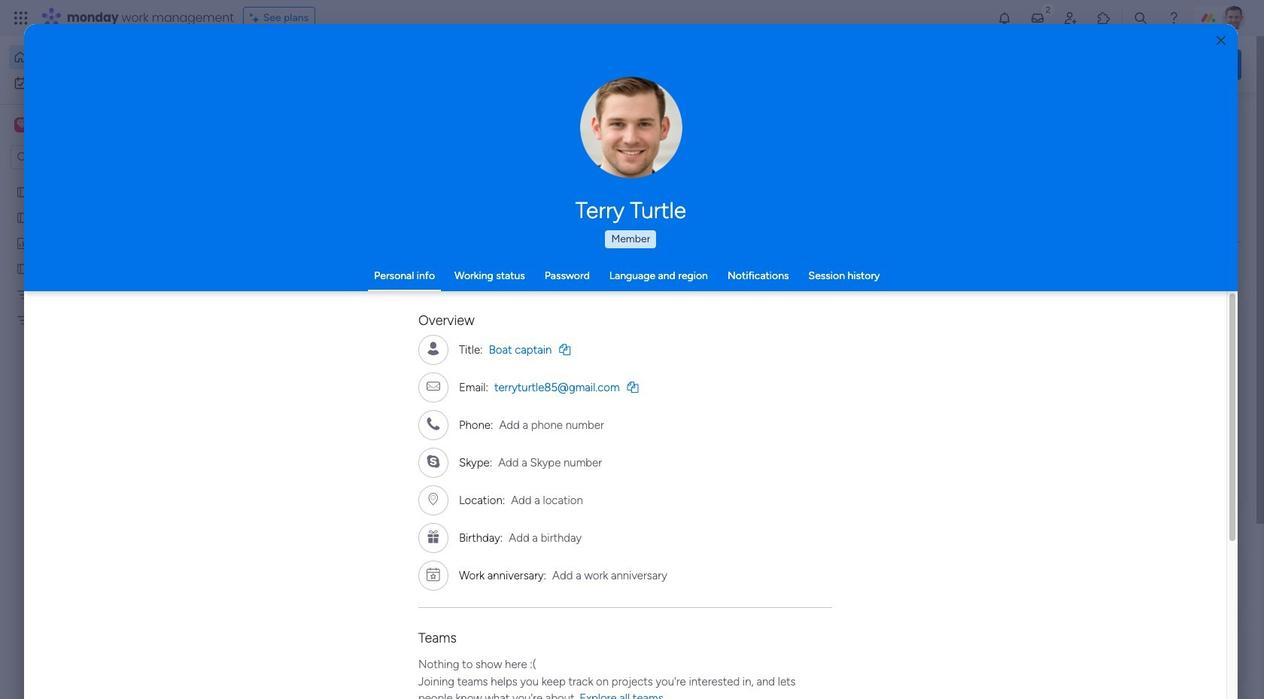 Task type: describe. For each thing, give the bounding box(es) containing it.
component image for public dashboard image
[[743, 298, 757, 312]]

workspace image
[[17, 117, 27, 133]]

2 public board image from the top
[[16, 210, 30, 224]]

0 vertical spatial option
[[9, 45, 183, 69]]

help center element
[[1016, 621, 1242, 681]]

3 public board image from the top
[[16, 261, 30, 275]]

workspace selection element
[[14, 116, 126, 135]]

quick search results list box
[[233, 141, 980, 525]]

close image
[[1217, 35, 1226, 46]]

1 vertical spatial option
[[9, 71, 183, 95]]

component image for 2nd public board icon from right
[[251, 298, 265, 312]]

select product image
[[14, 11, 29, 26]]

Search in workspace field
[[32, 149, 126, 166]]

workspace image
[[14, 117, 29, 133]]

getting started element
[[1016, 548, 1242, 609]]

public dashboard image
[[16, 236, 30, 250]]

public dashboard image
[[743, 275, 760, 291]]

remove from favorites image
[[446, 275, 461, 290]]

invite members image
[[1063, 11, 1078, 26]]



Task type: vqa. For each thing, say whether or not it's contained in the screenshot.
Public board icon
yes



Task type: locate. For each thing, give the bounding box(es) containing it.
add to favorites image for public dashboard image
[[938, 275, 953, 290]]

0 vertical spatial copied! image
[[559, 344, 571, 355]]

0 horizontal spatial add to favorites image
[[692, 275, 707, 290]]

copied! image
[[559, 344, 571, 355], [627, 381, 639, 392]]

public board image
[[251, 275, 268, 291], [497, 275, 514, 291]]

notifications image
[[997, 11, 1012, 26]]

see plans image
[[250, 10, 263, 26]]

1 component image from the left
[[251, 298, 265, 312]]

list box
[[0, 176, 192, 535]]

1 vertical spatial copied! image
[[627, 381, 639, 392]]

terry turtle image
[[1222, 6, 1246, 30]]

templates image image
[[1029, 303, 1228, 407]]

component image
[[251, 298, 265, 312], [743, 298, 757, 312]]

2 image
[[1041, 1, 1055, 18]]

1 horizontal spatial public board image
[[497, 275, 514, 291]]

option
[[9, 45, 183, 69], [9, 71, 183, 95], [0, 178, 192, 181]]

dapulse x slim image
[[1219, 109, 1237, 127]]

1 vertical spatial public board image
[[16, 210, 30, 224]]

add to favorites image
[[692, 275, 707, 290], [938, 275, 953, 290]]

add to favorites image for 2nd public board icon
[[692, 275, 707, 290]]

1 horizontal spatial component image
[[743, 298, 757, 312]]

monday marketplace image
[[1096, 11, 1111, 26]]

public board image
[[16, 184, 30, 199], [16, 210, 30, 224], [16, 261, 30, 275]]

update feed image
[[1030, 11, 1045, 26]]

help image
[[1166, 11, 1181, 26]]

2 vertical spatial option
[[0, 178, 192, 181]]

0 vertical spatial public board image
[[16, 184, 30, 199]]

1 public board image from the top
[[16, 184, 30, 199]]

2 component image from the left
[[743, 298, 757, 312]]

0 horizontal spatial copied! image
[[559, 344, 571, 355]]

search everything image
[[1133, 11, 1148, 26]]

1 add to favorites image from the left
[[692, 275, 707, 290]]

0 horizontal spatial public board image
[[251, 275, 268, 291]]

component image
[[497, 298, 511, 312]]

0 horizontal spatial component image
[[251, 298, 265, 312]]

2 vertical spatial public board image
[[16, 261, 30, 275]]

2 public board image from the left
[[497, 275, 514, 291]]

1 public board image from the left
[[251, 275, 268, 291]]

add to favorites image
[[446, 459, 461, 474]]

1 horizontal spatial copied! image
[[627, 381, 639, 392]]

1 horizontal spatial add to favorites image
[[938, 275, 953, 290]]

2 add to favorites image from the left
[[938, 275, 953, 290]]



